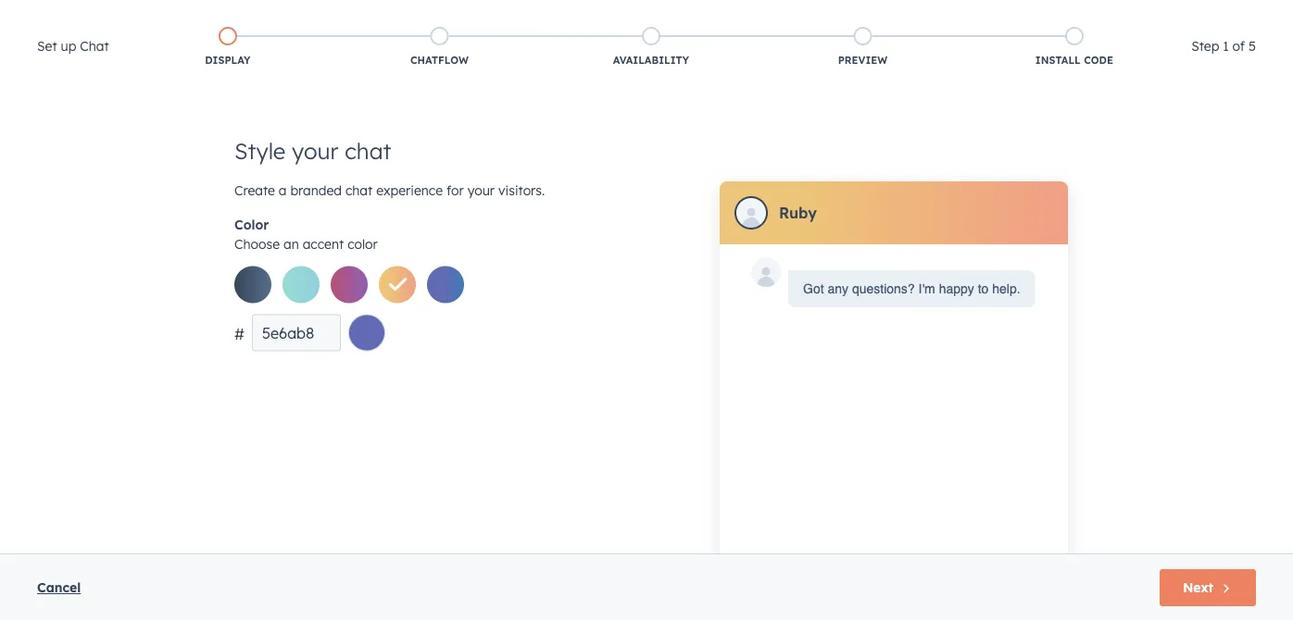 Task type: locate. For each thing, give the bounding box(es) containing it.
1 vertical spatial chat
[[346, 183, 373, 199]]

code
[[1084, 54, 1114, 67]]

menu item up preview
[[879, 0, 974, 30]]

0 vertical spatial chat
[[345, 137, 391, 165]]

choose
[[234, 236, 280, 252]]

any
[[828, 282, 849, 297]]

step
[[1192, 38, 1220, 54]]

create a branded chat experience for your visitors.
[[234, 183, 545, 199]]

menu item left 'help' icon
[[1014, 0, 1053, 30]]

chatflow list item
[[334, 23, 545, 71]]

your right for
[[468, 183, 495, 199]]

next button
[[1160, 570, 1256, 607]]

chat right branded
[[346, 183, 373, 199]]

menu item
[[879, 0, 974, 30], [1014, 0, 1053, 30]]

help button
[[1053, 0, 1085, 30]]

experience
[[376, 183, 443, 199]]

preview
[[838, 54, 888, 67]]

menu
[[879, 0, 1271, 37]]

cancel
[[37, 580, 81, 596]]

1 horizontal spatial menu item
[[1014, 0, 1053, 30]]

happy
[[939, 282, 975, 297]]

style
[[234, 137, 286, 165]]

your up branded
[[292, 137, 339, 165]]

#
[[234, 325, 245, 343]]

color choose an accent color
[[234, 217, 378, 252]]

0 horizontal spatial menu item
[[879, 0, 974, 30]]

i'm
[[919, 282, 936, 297]]

set
[[37, 38, 57, 54]]

availability
[[613, 54, 689, 67]]

chat up create a branded chat experience for your visitors.
[[345, 137, 391, 165]]

create
[[234, 183, 275, 199]]

agent says: got any questions? i'm happy to help. element
[[803, 278, 1021, 300]]

color
[[348, 236, 378, 252]]

list containing display
[[122, 23, 1181, 71]]

chat
[[345, 137, 391, 165], [346, 183, 373, 199]]

display
[[205, 54, 251, 67]]

up
[[61, 38, 76, 54]]

list
[[122, 23, 1181, 71]]

color
[[234, 217, 269, 233]]

2 menu item from the left
[[1014, 0, 1053, 30]]

help image
[[1061, 8, 1077, 25]]

5
[[1249, 38, 1256, 54]]

0 vertical spatial your
[[292, 137, 339, 165]]

set up chat
[[37, 38, 109, 54]]

your
[[292, 137, 339, 165], [468, 183, 495, 199]]

1 horizontal spatial your
[[468, 183, 495, 199]]

None text field
[[252, 315, 341, 352]]



Task type: describe. For each thing, give the bounding box(es) containing it.
an
[[284, 236, 299, 252]]

questions?
[[852, 282, 915, 297]]

step 1 of 5
[[1192, 38, 1256, 54]]

display list item
[[122, 23, 334, 71]]

got any questions? i'm happy to help.
[[803, 282, 1021, 297]]

ruby
[[779, 204, 817, 222]]

next
[[1183, 580, 1214, 596]]

to
[[978, 282, 989, 297]]

got
[[803, 282, 824, 297]]

style your chat
[[234, 137, 391, 165]]

install code
[[1036, 54, 1114, 67]]

availability list item
[[545, 23, 757, 71]]

1 menu item from the left
[[879, 0, 974, 30]]

Search HubSpot search field
[[1033, 39, 1260, 70]]

1 chat from the top
[[345, 137, 391, 165]]

0 horizontal spatial your
[[292, 137, 339, 165]]

set up chat heading
[[37, 35, 109, 57]]

1 vertical spatial your
[[468, 183, 495, 199]]

2 chat from the top
[[346, 183, 373, 199]]

branded
[[290, 183, 342, 199]]

a
[[279, 183, 287, 199]]

search button
[[1242, 39, 1277, 70]]

visitors.
[[499, 183, 545, 199]]

chatflow
[[410, 54, 469, 67]]

cancel button
[[37, 577, 81, 600]]

install code list item
[[969, 23, 1181, 71]]

for
[[447, 183, 464, 199]]

chat
[[80, 38, 109, 54]]

accent
[[303, 236, 344, 252]]

search image
[[1251, 46, 1268, 63]]

preview list item
[[757, 23, 969, 71]]

help.
[[993, 282, 1021, 297]]

1
[[1223, 38, 1229, 54]]

of
[[1233, 38, 1245, 54]]

install
[[1036, 54, 1081, 67]]



Task type: vqa. For each thing, say whether or not it's contained in the screenshot.
right Press to sort. icon
no



